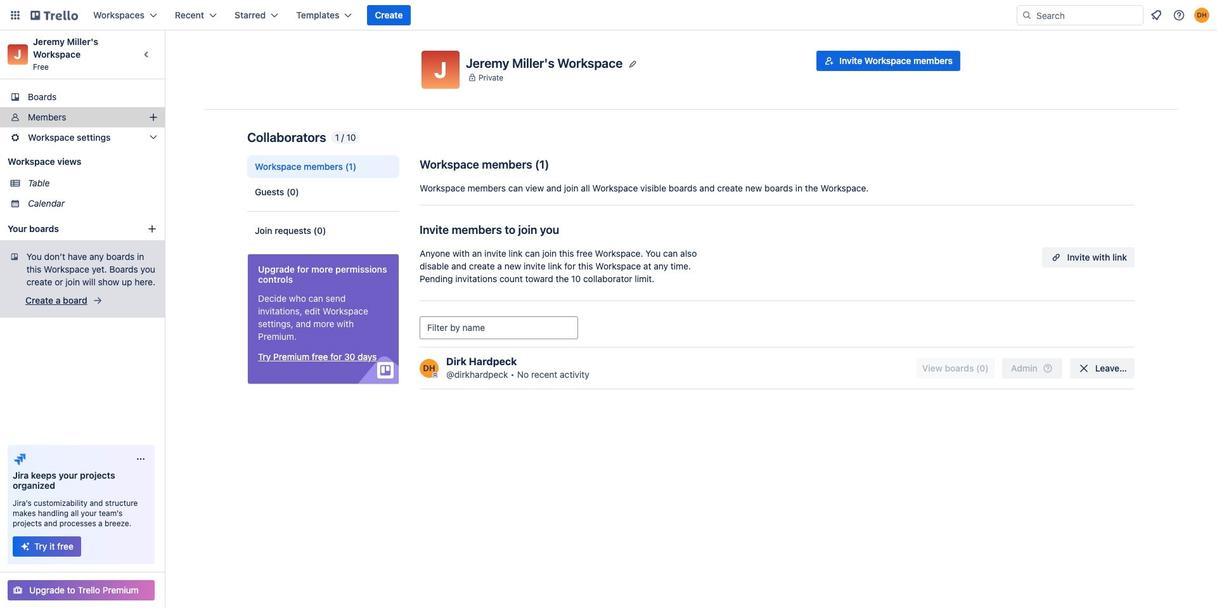 Task type: describe. For each thing, give the bounding box(es) containing it.
dirk hardpeck (dirkhardpeck) image
[[420, 359, 439, 378]]

0 notifications image
[[1149, 8, 1165, 23]]

this member is an admin of this workspace. image
[[433, 372, 438, 378]]

dirk hardpeck (dirkhardpeck) image
[[1195, 8, 1210, 23]]

premium icon image
[[20, 542, 30, 552]]

primary element
[[0, 0, 1218, 30]]

back to home image
[[30, 5, 78, 25]]

add board image
[[147, 224, 157, 234]]

Search field
[[1033, 6, 1144, 24]]



Task type: locate. For each thing, give the bounding box(es) containing it.
status
[[331, 131, 360, 144]]

Filter by name text field
[[420, 317, 578, 339]]

open information menu image
[[1173, 9, 1186, 22]]

workspace navigation collapse icon image
[[138, 46, 156, 63]]

your boards with 0 items element
[[8, 221, 141, 237]]

jira image
[[13, 452, 28, 467], [13, 452, 28, 467]]

search image
[[1022, 10, 1033, 20]]



Task type: vqa. For each thing, say whether or not it's contained in the screenshot.
collaborators.
no



